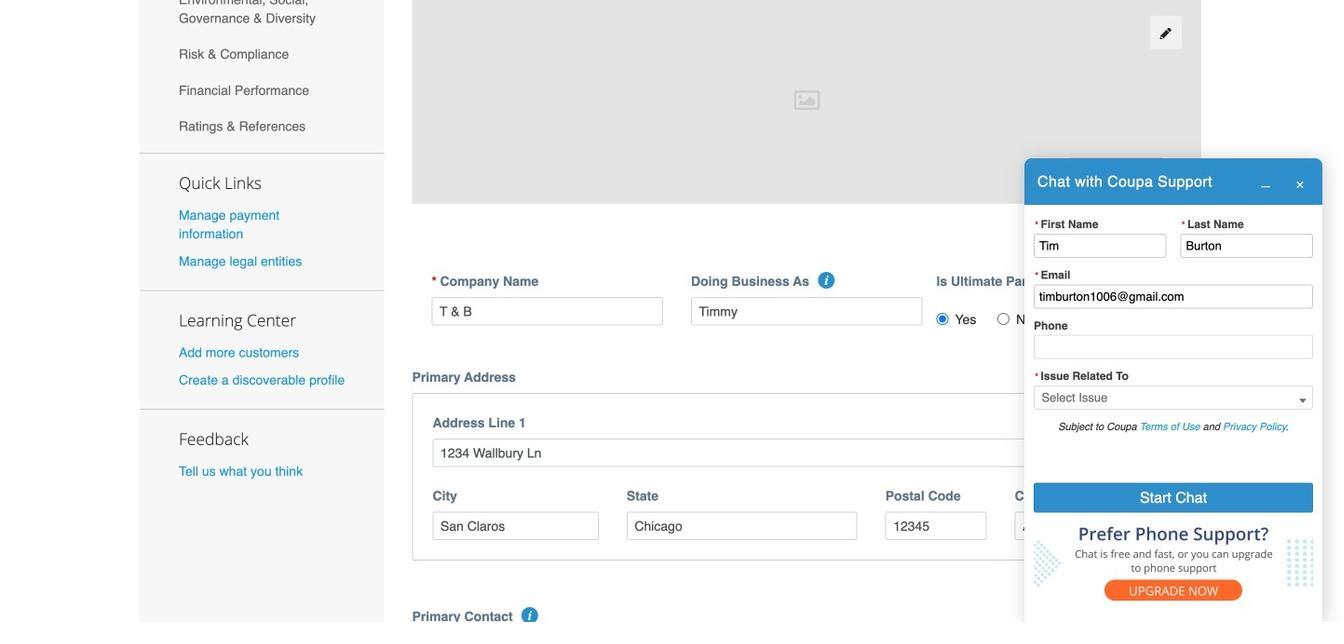 Task type: vqa. For each thing, say whether or not it's contained in the screenshot.
ASN link at left top
no



Task type: locate. For each thing, give the bounding box(es) containing it.
change image image
[[1160, 27, 1173, 40]]

dialog
[[1025, 158, 1323, 623]]

additional information image
[[819, 272, 835, 289], [522, 608, 539, 623]]

0 vertical spatial additional information image
[[819, 272, 835, 289]]

1 vertical spatial additional information image
[[522, 608, 539, 623]]

text default image
[[1296, 180, 1306, 190]]

None text field
[[1034, 234, 1167, 258], [1181, 234, 1314, 258], [1034, 284, 1314, 309], [1034, 234, 1167, 258], [1181, 234, 1314, 258], [1034, 284, 1314, 309]]

None button
[[1034, 483, 1314, 513]]

0 horizontal spatial additional information image
[[522, 608, 539, 623]]

None radio
[[937, 313, 949, 325], [998, 313, 1010, 325], [937, 313, 949, 325], [998, 313, 1010, 325]]

background image
[[412, 0, 1202, 204]]

text default image
[[1262, 178, 1271, 188]]

None text field
[[432, 297, 664, 326], [691, 297, 923, 326], [433, 439, 1117, 467], [433, 512, 599, 541], [627, 512, 858, 541], [886, 512, 987, 541], [432, 297, 664, 326], [691, 297, 923, 326], [433, 439, 1117, 467], [433, 512, 599, 541], [627, 512, 858, 541], [886, 512, 987, 541]]

None field
[[1034, 386, 1314, 410]]

None telephone field
[[1034, 335, 1314, 359]]



Task type: describe. For each thing, give the bounding box(es) containing it.
logo image
[[1070, 158, 1163, 253]]

add image
[[1126, 448, 1143, 465]]

1 horizontal spatial additional information image
[[819, 272, 835, 289]]

Select Issue text field
[[1034, 386, 1314, 410]]



